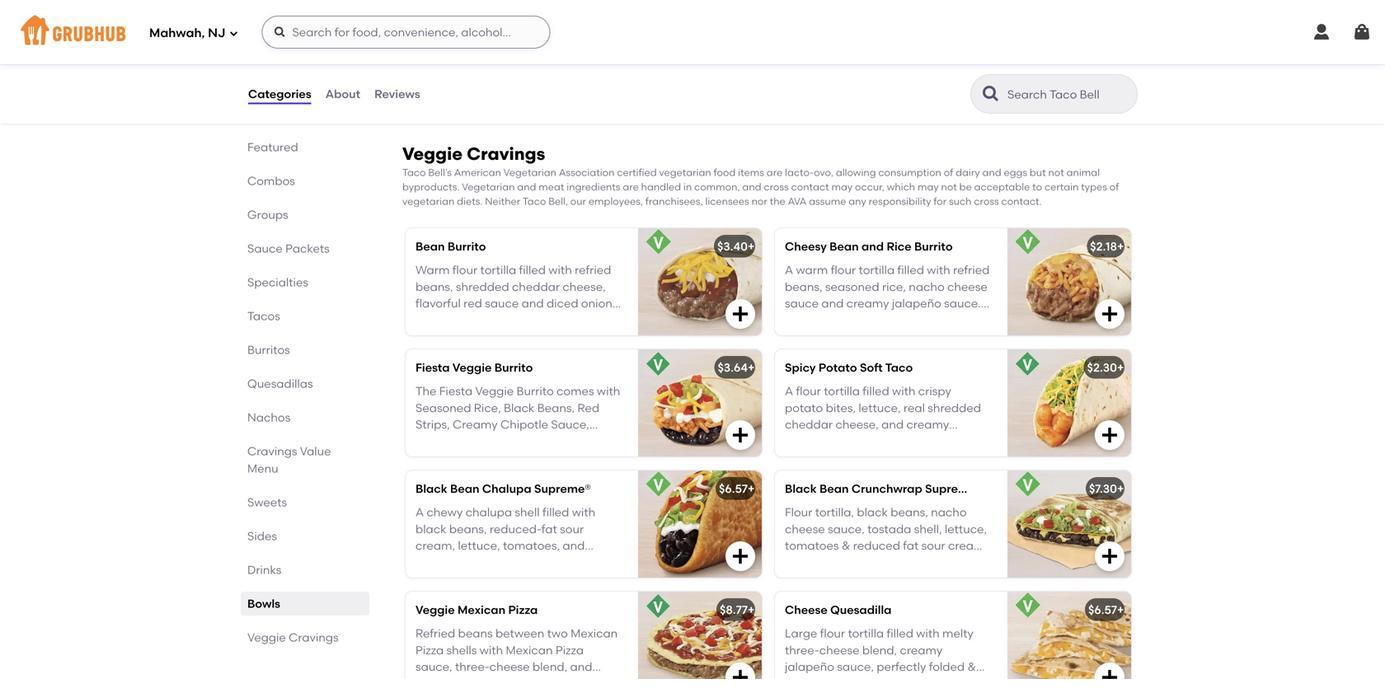 Task type: describe. For each thing, give the bounding box(es) containing it.
topped for ranch
[[416, 53, 457, 67]]

cheddar inside seasoned rice and black beans topped with grilled chicken, avocado ranch sauce, reduced-fat sour cream, lettuce, tomatoes, real cheddar cheese and guacamole.
[[416, 103, 464, 117]]

groups tab
[[247, 206, 363, 224]]

black bean chalupa supreme® image
[[638, 471, 762, 578]]

categories
[[248, 87, 312, 101]]

rice for avocado
[[844, 36, 865, 50]]

quesadilla
[[831, 604, 892, 618]]

cream, inside seasoned rice and black beans topped with avocado ranch sauce, reduced-fat sour cream, lettuce, tomatoes, real cheddar cheese and guacamole.
[[882, 70, 922, 84]]

fat inside seasoned rice and black beans topped with grilled chicken, avocado ranch sauce, reduced-fat sour cream, lettuce, tomatoes, real cheddar cheese and guacamole.
[[595, 70, 611, 84]]

avocado inside seasoned rice and black beans topped with grilled chicken, avocado ranch sauce, reduced-fat sour cream, lettuce, tomatoes, real cheddar cheese and guacamole.
[[416, 70, 466, 84]]

cream, inside a chewy chalupa shell filled with black beans, reduced-fat sour cream, lettuce, tomatoes, and three-cheese blend.
[[416, 539, 455, 553]]

2 horizontal spatial burrito
[[915, 240, 953, 254]]

mahwah, nj
[[149, 26, 226, 41]]

0 horizontal spatial not
[[942, 181, 957, 193]]

ranch inside seasoned rice and black beans topped with grilled chicken, avocado ranch sauce, reduced-fat sour cream, lettuce, tomatoes, real cheddar cheese and guacamole.
[[468, 70, 501, 84]]

svg image for spicy potato soft taco
[[1100, 426, 1120, 446]]

seasoned for seasoned rice and black beans topped with grilled chicken, avocado ranch sauce, reduced-fat sour cream, lettuce, tomatoes, real cheddar cheese and guacamole.
[[416, 36, 471, 50]]

1 may from the left
[[832, 181, 853, 193]]

2 may from the left
[[918, 181, 939, 193]]

assume
[[809, 195, 847, 207]]

and inside a chewy chalupa shell filled with black beans, reduced-fat sour cream, lettuce, tomatoes, and three-cheese blend.
[[563, 539, 585, 553]]

nachos
[[247, 411, 291, 425]]

cheese quesadilla image
[[1008, 592, 1132, 680]]

chipotle
[[785, 435, 831, 449]]

1 horizontal spatial taco
[[523, 195, 546, 207]]

for
[[934, 195, 947, 207]]

cravings value menu
[[247, 445, 331, 476]]

nor
[[752, 195, 768, 207]]

veggie cravings taco bell's american vegetarian association certified vegetarian food items are lacto-ovo, allowing consumption of dairy and eggs but not animal byproducts. vegetarian and meat ingredients are handled in common, and cross contact may occur, which may not be acceptable to certain types of vegetarian diets. neither taco bell, our employees, franchisees, licensees nor the ava assume any responsibility for such cross contact.
[[403, 144, 1119, 207]]

spicy
[[785, 361, 816, 375]]

flour
[[796, 384, 821, 398]]

sour inside seasoned rice and black beans topped with grilled chicken, avocado ranch sauce, reduced-fat sour cream, lettuce, tomatoes, real cheddar cheese and guacamole.
[[416, 86, 440, 100]]

$6.57 for cheese quesadilla
[[1089, 604, 1118, 618]]

about
[[326, 87, 360, 101]]

svg image for veggie mexican pizza
[[731, 668, 751, 680]]

allowing
[[836, 167, 876, 179]]

cheddar inside seasoned rice and black beans topped with avocado ranch sauce, reduced-fat sour cream, lettuce, tomatoes, real cheddar cheese and guacamole.
[[869, 86, 917, 100]]

lettuce, inside seasoned rice and black beans topped with grilled chicken, avocado ranch sauce, reduced-fat sour cream, lettuce, tomatoes, real cheddar cheese and guacamole.
[[485, 86, 527, 100]]

power menu bowl
[[416, 13, 515, 27]]

+ for cheese quesadilla
[[1118, 604, 1125, 618]]

combos tab
[[247, 172, 363, 190]]

bowl
[[488, 13, 515, 27]]

sour inside a chewy chalupa shell filled with black beans, reduced-fat sour cream, lettuce, tomatoes, and three-cheese blend.
[[560, 522, 584, 536]]

cheese
[[785, 604, 828, 618]]

beans inside "refried beans between two mexican pizza shells with mexican pizza sauce, three-cheese blend, and tomatoes on top."
[[458, 627, 493, 641]]

black bean crunchwrap supreme® image
[[1008, 471, 1132, 578]]

bean for black bean chalupa supreme®
[[450, 482, 480, 496]]

1 horizontal spatial burrito
[[495, 361, 533, 375]]

quesadillas
[[247, 377, 313, 391]]

supreme® for black bean chalupa supreme®
[[534, 482, 591, 496]]

tacos
[[247, 309, 280, 323]]

with inside "refried beans between two mexican pizza shells with mexican pizza sauce, three-cheese blend, and tomatoes on top."
[[480, 644, 503, 658]]

2 vertical spatial taco
[[886, 361, 913, 375]]

+ for black bean crunchwrap supreme®
[[1118, 482, 1125, 496]]

certain
[[1045, 181, 1079, 193]]

with inside a flour tortilla filled with crispy potato bites, lettuce, real shredded cheddar cheese, and creamy chipotle sauce.
[[892, 384, 916, 398]]

$7.30 +
[[1090, 482, 1125, 496]]

$3.64 +
[[718, 361, 755, 375]]

drinks
[[247, 563, 282, 577]]

2 horizontal spatial pizza
[[556, 644, 584, 658]]

certified
[[617, 167, 657, 179]]

$8.77 +
[[720, 604, 755, 618]]

blend,
[[533, 660, 568, 674]]

reduced- inside a chewy chalupa shell filled with black beans, reduced-fat sour cream, lettuce, tomatoes, and three-cheese blend.
[[490, 522, 542, 536]]

byproducts.
[[403, 181, 460, 193]]

0 vertical spatial of
[[944, 167, 954, 179]]

chalupa
[[482, 482, 532, 496]]

cheese,
[[836, 418, 879, 432]]

such
[[949, 195, 972, 207]]

0 vertical spatial menu
[[454, 13, 485, 27]]

tomatoes
[[416, 677, 470, 680]]

black bean crunchwrap supreme®
[[785, 482, 982, 496]]

association
[[559, 167, 615, 179]]

+ for bean burrito
[[748, 240, 755, 254]]

$2.30
[[1088, 361, 1118, 375]]

cream, inside seasoned rice and black beans topped with grilled chicken, avocado ranch sauce, reduced-fat sour cream, lettuce, tomatoes, real cheddar cheese and guacamole.
[[442, 86, 482, 100]]

veggie for veggie cravings taco bell's american vegetarian association certified vegetarian food items are lacto-ovo, allowing consumption of dairy and eggs but not animal byproducts. vegetarian and meat ingredients are handled in common, and cross contact may occur, which may not be acceptable to certain types of vegetarian diets. neither taco bell, our employees, franchisees, licensees nor the ava assume any responsibility for such cross contact.
[[403, 144, 463, 165]]

+ for spicy potato soft taco
[[1118, 361, 1125, 375]]

ava
[[788, 195, 807, 207]]

animal
[[1067, 167, 1100, 179]]

reviews button
[[374, 64, 421, 124]]

$2.30 +
[[1088, 361, 1125, 375]]

svg image inside main navigation navigation
[[229, 28, 239, 38]]

a chewy chalupa shell filled with black beans, reduced-fat sour cream, lettuce, tomatoes, and three-cheese blend.
[[416, 506, 596, 570]]

topped for reduced-
[[785, 53, 826, 67]]

quesadillas tab
[[247, 375, 363, 393]]

sides tab
[[247, 528, 363, 545]]

with inside seasoned rice and black beans topped with grilled chicken, avocado ranch sauce, reduced-fat sour cream, lettuce, tomatoes, real cheddar cheese and guacamole.
[[460, 53, 483, 67]]

rice for grilled
[[474, 36, 495, 50]]

cheesy bean and rice burrito image
[[1008, 229, 1132, 336]]

shredded
[[928, 401, 981, 415]]

categories button
[[247, 64, 312, 124]]

tomatoes, inside a chewy chalupa shell filled with black beans, reduced-fat sour cream, lettuce, tomatoes, and three-cheese blend.
[[503, 539, 560, 553]]

power menu bowl - veggie image
[[1008, 2, 1132, 109]]

any
[[849, 195, 867, 207]]

bowls
[[247, 597, 280, 611]]

0 vertical spatial are
[[767, 167, 783, 179]]

franchisees,
[[646, 195, 703, 207]]

black bean chalupa supreme®
[[416, 482, 591, 496]]

reduced- inside seasoned rice and black beans topped with avocado ranch sauce, reduced-fat sour cream, lettuce, tomatoes, real cheddar cheese and guacamole.
[[785, 70, 837, 84]]

contact
[[791, 181, 829, 193]]

lettuce, inside seasoned rice and black beans topped with avocado ranch sauce, reduced-fat sour cream, lettuce, tomatoes, real cheddar cheese and guacamole.
[[925, 70, 967, 84]]

2 vertical spatial mexican
[[506, 644, 553, 658]]

beans for ranch
[[926, 36, 961, 50]]

featured tab
[[247, 139, 363, 156]]

1 vertical spatial vegetarian
[[403, 195, 455, 207]]

sauce packets
[[247, 242, 330, 256]]

and inside "refried beans between two mexican pizza shells with mexican pizza sauce, three-cheese blend, and tomatoes on top."
[[570, 660, 593, 674]]

beans,
[[449, 522, 487, 536]]

veggie mexican pizza image
[[638, 592, 762, 680]]

crispy
[[919, 384, 952, 398]]

consumption
[[879, 167, 942, 179]]

1 horizontal spatial of
[[1110, 181, 1119, 193]]

burritos
[[247, 343, 290, 357]]

reviews
[[375, 87, 420, 101]]

sour inside seasoned rice and black beans topped with avocado ranch sauce, reduced-fat sour cream, lettuce, tomatoes, real cheddar cheese and guacamole.
[[856, 70, 880, 84]]

power
[[416, 13, 451, 27]]

sides
[[247, 530, 277, 544]]

handled
[[641, 181, 681, 193]]

spicy potato soft taco image
[[1008, 350, 1132, 457]]

black for black bean crunchwrap supreme®
[[785, 482, 817, 496]]

$3.40
[[718, 240, 748, 254]]

potato
[[819, 361, 857, 375]]

cravings for veggie cravings
[[289, 631, 339, 645]]

but
[[1030, 167, 1046, 179]]

burritos tab
[[247, 341, 363, 359]]

$2.18 +
[[1091, 240, 1125, 254]]

fat inside a chewy chalupa shell filled with black beans, reduced-fat sour cream, lettuce, tomatoes, and three-cheese blend.
[[542, 522, 557, 536]]

a flour tortilla filled with crispy potato bites, lettuce, real shredded cheddar cheese, and creamy chipotle sauce.
[[785, 384, 981, 449]]

seasoned rice and black beans topped with grilled chicken, avocado ranch sauce, reduced-fat sour cream, lettuce, tomatoes, real cheddar cheese and guacamole.
[[416, 36, 611, 117]]

guacamole. inside seasoned rice and black beans topped with avocado ranch sauce, reduced-fat sour cream, lettuce, tomatoes, real cheddar cheese and guacamole.
[[785, 103, 853, 117]]

sweets
[[247, 496, 287, 510]]

seasoned rice and black beans topped with avocado ranch sauce, reduced-fat sour cream, lettuce, tomatoes, real cheddar cheese and guacamole. button
[[775, 2, 1132, 117]]

sauce.
[[834, 435, 870, 449]]

licensees
[[706, 195, 749, 207]]

menu inside cravings value menu
[[247, 462, 278, 476]]

real inside seasoned rice and black beans topped with avocado ranch sauce, reduced-fat sour cream, lettuce, tomatoes, real cheddar cheese and guacamole.
[[845, 86, 866, 100]]

items
[[738, 167, 765, 179]]

fiesta veggie burrito
[[416, 361, 533, 375]]

grilled
[[486, 53, 521, 67]]

1 vertical spatial cross
[[974, 195, 999, 207]]

responsibility
[[869, 195, 932, 207]]

rice
[[887, 240, 912, 254]]

0 vertical spatial vegetarian
[[504, 167, 557, 179]]

veggie mexican pizza
[[416, 604, 538, 618]]

on
[[472, 677, 487, 680]]

cheese quesadilla
[[785, 604, 892, 618]]

dairy
[[956, 167, 980, 179]]

soft
[[860, 361, 883, 375]]



Task type: locate. For each thing, give the bounding box(es) containing it.
2 horizontal spatial beans
[[926, 36, 961, 50]]

guacamole. down chicken,
[[534, 103, 602, 117]]

rice
[[474, 36, 495, 50], [844, 36, 865, 50]]

cheese inside "refried beans between two mexican pizza shells with mexican pizza sauce, three-cheese blend, and tomatoes on top."
[[490, 660, 530, 674]]

veggie for veggie mexican pizza
[[416, 604, 455, 618]]

filled inside a chewy chalupa shell filled with black beans, reduced-fat sour cream, lettuce, tomatoes, and three-cheese blend.
[[543, 506, 569, 520]]

real up allowing
[[845, 86, 866, 100]]

bean for cheesy bean and rice burrito
[[830, 240, 859, 254]]

filled down soft at the right of page
[[863, 384, 890, 398]]

our
[[571, 195, 586, 207]]

2 horizontal spatial sour
[[856, 70, 880, 84]]

vegetarian down byproducts.
[[403, 195, 455, 207]]

burrito down diets.
[[448, 240, 486, 254]]

food
[[714, 167, 736, 179]]

1 vertical spatial not
[[942, 181, 957, 193]]

bean up chewy
[[450, 482, 480, 496]]

contact.
[[1002, 195, 1042, 207]]

+
[[748, 240, 755, 254], [1118, 240, 1125, 254], [748, 361, 755, 375], [1118, 361, 1125, 375], [748, 482, 755, 496], [1118, 482, 1125, 496], [748, 604, 755, 618], [1118, 604, 1125, 618]]

1 horizontal spatial filled
[[863, 384, 890, 398]]

are
[[767, 167, 783, 179], [623, 181, 639, 193]]

1 horizontal spatial topped
[[785, 53, 826, 67]]

2 horizontal spatial sauce,
[[944, 53, 981, 67]]

1 horizontal spatial fat
[[595, 70, 611, 84]]

1 horizontal spatial menu
[[454, 13, 485, 27]]

tomatoes, up the ovo,
[[785, 86, 842, 100]]

veggie up bell's
[[403, 144, 463, 165]]

0 horizontal spatial menu
[[247, 462, 278, 476]]

0 horizontal spatial $6.57 +
[[719, 482, 755, 496]]

black down chipotle
[[785, 482, 817, 496]]

0 vertical spatial mexican
[[458, 604, 506, 618]]

combos
[[247, 174, 295, 188]]

1 vertical spatial menu
[[247, 462, 278, 476]]

tortilla
[[824, 384, 860, 398]]

cravings
[[467, 144, 545, 165], [247, 445, 297, 459], [289, 631, 339, 645]]

specialties tab
[[247, 274, 363, 291]]

bites,
[[826, 401, 856, 415]]

bowls tab
[[247, 596, 363, 613]]

are down certified
[[623, 181, 639, 193]]

three-
[[416, 556, 450, 570], [455, 660, 490, 674]]

fiesta veggie burrito image
[[638, 350, 762, 457]]

1 supreme® from the left
[[534, 482, 591, 496]]

vegetarian up in
[[659, 167, 712, 179]]

0 horizontal spatial sour
[[416, 86, 440, 100]]

1 guacamole. from the left
[[534, 103, 602, 117]]

2 vertical spatial cravings
[[289, 631, 339, 645]]

0 horizontal spatial black
[[416, 482, 448, 496]]

fiesta
[[416, 361, 450, 375]]

refried beans between two mexican pizza shells with mexican pizza sauce, three-cheese blend, and tomatoes on top.
[[416, 627, 618, 680]]

2 guacamole. from the left
[[785, 103, 853, 117]]

0 vertical spatial cheddar
[[869, 86, 917, 100]]

cravings for veggie cravings taco bell's american vegetarian association certified vegetarian food items are lacto-ovo, allowing consumption of dairy and eggs but not animal byproducts. vegetarian and meat ingredients are handled in common, and cross contact may occur, which may not be acceptable to certain types of vegetarian diets. neither taco bell, our employees, franchisees, licensees nor the ava assume any responsibility for such cross contact.
[[467, 144, 545, 165]]

guacamole. inside seasoned rice and black beans topped with grilled chicken, avocado ranch sauce, reduced-fat sour cream, lettuce, tomatoes, real cheddar cheese and guacamole.
[[534, 103, 602, 117]]

cross up the on the right top of page
[[764, 181, 789, 193]]

bean for black bean crunchwrap supreme®
[[820, 482, 849, 496]]

creamy
[[907, 418, 950, 432]]

of right types
[[1110, 181, 1119, 193]]

cheese up the top.
[[490, 660, 530, 674]]

eggs
[[1004, 167, 1028, 179]]

tacos tab
[[247, 308, 363, 325]]

pizza down the two
[[556, 644, 584, 658]]

vegetarian down american
[[462, 181, 515, 193]]

1 vertical spatial of
[[1110, 181, 1119, 193]]

cheddar down reviews
[[416, 103, 464, 117]]

0 vertical spatial $6.57
[[719, 482, 748, 496]]

0 vertical spatial cross
[[764, 181, 789, 193]]

0 horizontal spatial cross
[[764, 181, 789, 193]]

$3.64
[[718, 361, 748, 375]]

1 horizontal spatial $6.57
[[1089, 604, 1118, 618]]

cravings up american
[[467, 144, 545, 165]]

0 horizontal spatial black
[[416, 522, 447, 536]]

ranch inside seasoned rice and black beans topped with avocado ranch sauce, reduced-fat sour cream, lettuce, tomatoes, real cheddar cheese and guacamole.
[[908, 53, 941, 67]]

may down allowing
[[832, 181, 853, 193]]

svg image
[[229, 28, 239, 38], [1100, 78, 1120, 97], [731, 305, 751, 324], [1100, 426, 1120, 446], [731, 547, 751, 567], [731, 668, 751, 680], [1100, 668, 1120, 680]]

meat
[[539, 181, 565, 193]]

of left dairy
[[944, 167, 954, 179]]

black for chicken,
[[523, 36, 554, 50]]

0 horizontal spatial three-
[[416, 556, 450, 570]]

topped inside seasoned rice and black beans topped with grilled chicken, avocado ranch sauce, reduced-fat sour cream, lettuce, tomatoes, real cheddar cheese and guacamole.
[[416, 53, 457, 67]]

not left be
[[942, 181, 957, 193]]

sauce packets tab
[[247, 240, 363, 257]]

2 black from the left
[[785, 482, 817, 496]]

beans inside seasoned rice and black beans topped with grilled chicken, avocado ranch sauce, reduced-fat sour cream, lettuce, tomatoes, real cheddar cheese and guacamole.
[[556, 36, 591, 50]]

and inside a flour tortilla filled with crispy potato bites, lettuce, real shredded cheddar cheese, and creamy chipotle sauce.
[[882, 418, 904, 432]]

1 vertical spatial cream,
[[442, 86, 482, 100]]

featured
[[247, 140, 298, 154]]

1 horizontal spatial reduced-
[[544, 70, 595, 84]]

rice inside seasoned rice and black beans topped with avocado ranch sauce, reduced-fat sour cream, lettuce, tomatoes, real cheddar cheese and guacamole.
[[844, 36, 865, 50]]

supreme® for black bean crunchwrap supreme®
[[925, 482, 982, 496]]

$3.40 +
[[718, 240, 755, 254]]

0 vertical spatial not
[[1049, 167, 1065, 179]]

cravings down nachos
[[247, 445, 297, 459]]

1 horizontal spatial vegetarian
[[659, 167, 712, 179]]

veggie cravings tab
[[247, 629, 363, 647]]

a
[[785, 384, 794, 398], [416, 506, 424, 520]]

cheesy bean and rice burrito
[[785, 240, 953, 254]]

are right the items
[[767, 167, 783, 179]]

0 horizontal spatial are
[[623, 181, 639, 193]]

0 horizontal spatial $6.57
[[719, 482, 748, 496]]

real
[[590, 86, 611, 100], [845, 86, 866, 100], [904, 401, 925, 415]]

0 vertical spatial vegetarian
[[659, 167, 712, 179]]

mexican right the two
[[571, 627, 618, 641]]

shell
[[515, 506, 540, 520]]

1 horizontal spatial black
[[523, 36, 554, 50]]

0 horizontal spatial seasoned
[[416, 36, 471, 50]]

1 vertical spatial cravings
[[247, 445, 297, 459]]

taco right soft at the right of page
[[886, 361, 913, 375]]

avocado inside seasoned rice and black beans topped with avocado ranch sauce, reduced-fat sour cream, lettuce, tomatoes, real cheddar cheese and guacamole.
[[855, 53, 905, 67]]

black inside seasoned rice and black beans topped with grilled chicken, avocado ranch sauce, reduced-fat sour cream, lettuce, tomatoes, real cheddar cheese and guacamole.
[[523, 36, 554, 50]]

0 horizontal spatial guacamole.
[[534, 103, 602, 117]]

black up chewy
[[416, 482, 448, 496]]

cheddar inside a flour tortilla filled with crispy potato bites, lettuce, real shredded cheddar cheese, and creamy chipotle sauce.
[[785, 418, 833, 432]]

beans for chicken,
[[556, 36, 591, 50]]

drinks tab
[[247, 562, 363, 579]]

mexican down between
[[506, 644, 553, 658]]

lettuce, inside a flour tortilla filled with crispy potato bites, lettuce, real shredded cheddar cheese, and creamy chipotle sauce.
[[859, 401, 901, 415]]

cheese
[[920, 86, 960, 100], [466, 103, 507, 117], [450, 556, 490, 570], [490, 660, 530, 674]]

top.
[[489, 677, 511, 680]]

sauce
[[247, 242, 283, 256]]

1 vertical spatial vegetarian
[[462, 181, 515, 193]]

1 vertical spatial $6.57
[[1089, 604, 1118, 618]]

filled inside a flour tortilla filled with crispy potato bites, lettuce, real shredded cheddar cheese, and creamy chipotle sauce.
[[863, 384, 890, 398]]

potato
[[785, 401, 823, 415]]

1 horizontal spatial black
[[785, 482, 817, 496]]

1 vertical spatial sauce,
[[504, 70, 541, 84]]

occur,
[[855, 181, 885, 193]]

2 vertical spatial cheddar
[[785, 418, 833, 432]]

may up for
[[918, 181, 939, 193]]

1 horizontal spatial supreme®
[[925, 482, 982, 496]]

2 seasoned from the left
[[785, 36, 841, 50]]

veggie down bowls
[[247, 631, 286, 645]]

0 horizontal spatial avocado
[[416, 70, 466, 84]]

cheese inside seasoned rice and black beans topped with grilled chicken, avocado ranch sauce, reduced-fat sour cream, lettuce, tomatoes, real cheddar cheese and guacamole.
[[466, 103, 507, 117]]

svg image for cheese quesadilla
[[1100, 668, 1120, 680]]

fat inside seasoned rice and black beans topped with avocado ranch sauce, reduced-fat sour cream, lettuce, tomatoes, real cheddar cheese and guacamole.
[[837, 70, 853, 84]]

svg image for black bean chalupa supreme®
[[731, 547, 751, 567]]

guacamole. up the ovo,
[[785, 103, 853, 117]]

1 horizontal spatial sauce,
[[504, 70, 541, 84]]

veggie inside "tab"
[[247, 631, 286, 645]]

rice inside seasoned rice and black beans topped with grilled chicken, avocado ranch sauce, reduced-fat sour cream, lettuce, tomatoes, real cheddar cheese and guacamole.
[[474, 36, 495, 50]]

Search for food, convenience, alcohol... search field
[[262, 16, 551, 49]]

0 horizontal spatial vegetarian
[[403, 195, 455, 207]]

0 horizontal spatial fat
[[542, 522, 557, 536]]

cheese inside a chewy chalupa shell filled with black beans, reduced-fat sour cream, lettuce, tomatoes, and three-cheese blend.
[[450, 556, 490, 570]]

0 horizontal spatial supreme®
[[534, 482, 591, 496]]

2 vertical spatial sauce,
[[416, 660, 453, 674]]

real inside seasoned rice and black beans topped with grilled chicken, avocado ranch sauce, reduced-fat sour cream, lettuce, tomatoes, real cheddar cheese and guacamole.
[[590, 86, 611, 100]]

with inside seasoned rice and black beans topped with avocado ranch sauce, reduced-fat sour cream, lettuce, tomatoes, real cheddar cheese and guacamole.
[[829, 53, 853, 67]]

power menu bowl image
[[638, 2, 762, 109]]

$6.57 + for cheese quesadilla
[[1089, 604, 1125, 618]]

cheesy
[[785, 240, 827, 254]]

lettuce, inside a chewy chalupa shell filled with black beans, reduced-fat sour cream, lettuce, tomatoes, and three-cheese blend.
[[458, 539, 500, 553]]

1 rice from the left
[[474, 36, 495, 50]]

2 horizontal spatial taco
[[886, 361, 913, 375]]

black for black bean chalupa supreme®
[[416, 482, 448, 496]]

pizza up between
[[508, 604, 538, 618]]

real up creamy
[[904, 401, 925, 415]]

topped
[[416, 53, 457, 67], [785, 53, 826, 67]]

1 vertical spatial filled
[[543, 506, 569, 520]]

tomatoes, up blend.
[[503, 539, 560, 553]]

bean down sauce.
[[820, 482, 849, 496]]

menu up sweets
[[247, 462, 278, 476]]

not
[[1049, 167, 1065, 179], [942, 181, 957, 193]]

svg image for bean burrito
[[731, 305, 751, 324]]

$6.57 + for black bean chalupa supreme®
[[719, 482, 755, 496]]

veggie inside veggie cravings taco bell's american vegetarian association certified vegetarian food items are lacto-ovo, allowing consumption of dairy and eggs but not animal byproducts. vegetarian and meat ingredients are handled in common, and cross contact may occur, which may not be acceptable to certain types of vegetarian diets. neither taco bell, our employees, franchisees, licensees nor the ava assume any responsibility for such cross contact.
[[403, 144, 463, 165]]

0 horizontal spatial ranch
[[468, 70, 501, 84]]

cheese left search icon
[[920, 86, 960, 100]]

0 horizontal spatial filled
[[543, 506, 569, 520]]

supreme® right crunchwrap
[[925, 482, 982, 496]]

cravings value menu tab
[[247, 443, 363, 478]]

+ for black bean chalupa supreme®
[[748, 482, 755, 496]]

tomatoes, inside seasoned rice and black beans topped with grilled chicken, avocado ranch sauce, reduced-fat sour cream, lettuce, tomatoes, real cheddar cheese and guacamole.
[[530, 86, 587, 100]]

0 vertical spatial cravings
[[467, 144, 545, 165]]

taco
[[403, 167, 426, 179], [523, 195, 546, 207], [886, 361, 913, 375]]

spicy potato soft taco
[[785, 361, 913, 375]]

search icon image
[[982, 84, 1001, 104]]

a left flour
[[785, 384, 794, 398]]

sauce,
[[944, 53, 981, 67], [504, 70, 541, 84], [416, 660, 453, 674]]

a inside a flour tortilla filled with crispy potato bites, lettuce, real shredded cheddar cheese, and creamy chipotle sauce.
[[785, 384, 794, 398]]

cravings down bowls tab
[[289, 631, 339, 645]]

seasoned inside seasoned rice and black beans topped with grilled chicken, avocado ranch sauce, reduced-fat sour cream, lettuce, tomatoes, real cheddar cheese and guacamole.
[[416, 36, 471, 50]]

seasoned for seasoned rice and black beans topped with avocado ranch sauce, reduced-fat sour cream, lettuce, tomatoes, real cheddar cheese and guacamole.
[[785, 36, 841, 50]]

mexican up shells at the bottom left
[[458, 604, 506, 618]]

0 vertical spatial taco
[[403, 167, 426, 179]]

the
[[770, 195, 786, 207]]

nachos tab
[[247, 409, 363, 426]]

chicken,
[[523, 53, 570, 67]]

1 vertical spatial sour
[[416, 86, 440, 100]]

bean burrito
[[416, 240, 486, 254]]

ovo,
[[814, 167, 834, 179]]

three- down beans,
[[416, 556, 450, 570]]

topped inside seasoned rice and black beans topped with avocado ranch sauce, reduced-fat sour cream, lettuce, tomatoes, real cheddar cheese and guacamole.
[[785, 53, 826, 67]]

+ for veggie mexican pizza
[[748, 604, 755, 618]]

real up association
[[590, 86, 611, 100]]

1 vertical spatial are
[[623, 181, 639, 193]]

0 horizontal spatial rice
[[474, 36, 495, 50]]

acceptable
[[975, 181, 1030, 193]]

chalupa
[[466, 506, 512, 520]]

between
[[496, 627, 545, 641]]

1 horizontal spatial cheddar
[[785, 418, 833, 432]]

diets.
[[457, 195, 483, 207]]

mexican
[[458, 604, 506, 618], [571, 627, 618, 641], [506, 644, 553, 658]]

svg image
[[1312, 22, 1332, 42], [1353, 22, 1372, 42], [273, 26, 287, 39], [1100, 305, 1120, 324], [731, 426, 751, 446], [1100, 547, 1120, 567]]

0 horizontal spatial pizza
[[416, 644, 444, 658]]

employees,
[[589, 195, 643, 207]]

0 vertical spatial ranch
[[908, 53, 941, 67]]

sweets tab
[[247, 494, 363, 511]]

cheese down grilled
[[466, 103, 507, 117]]

in
[[684, 181, 692, 193]]

Search Taco Bell search field
[[1006, 87, 1132, 102]]

cheese down beans,
[[450, 556, 490, 570]]

three- inside a chewy chalupa shell filled with black beans, reduced-fat sour cream, lettuce, tomatoes, and three-cheese blend.
[[416, 556, 450, 570]]

tomatoes,
[[530, 86, 587, 100], [785, 86, 842, 100], [503, 539, 560, 553]]

1 vertical spatial ranch
[[468, 70, 501, 84]]

1 horizontal spatial not
[[1049, 167, 1065, 179]]

veggie cravings
[[247, 631, 339, 645]]

2 horizontal spatial black
[[892, 36, 923, 50]]

be
[[960, 181, 972, 193]]

a inside a chewy chalupa shell filled with black beans, reduced-fat sour cream, lettuce, tomatoes, and three-cheese blend.
[[416, 506, 424, 520]]

blend.
[[493, 556, 528, 570]]

cravings inside cravings value menu
[[247, 445, 297, 459]]

0 vertical spatial avocado
[[855, 53, 905, 67]]

not up certain
[[1049, 167, 1065, 179]]

two
[[547, 627, 568, 641]]

tomatoes, down chicken,
[[530, 86, 587, 100]]

burrito right fiesta
[[495, 361, 533, 375]]

three- inside "refried beans between two mexican pizza shells with mexican pizza sauce, three-cheese blend, and tomatoes on top."
[[455, 660, 490, 674]]

bean right the cheesy
[[830, 240, 859, 254]]

bean down byproducts.
[[416, 240, 445, 254]]

menu left bowl at the left top of the page
[[454, 13, 485, 27]]

tomatoes, inside seasoned rice and black beans topped with avocado ranch sauce, reduced-fat sour cream, lettuce, tomatoes, real cheddar cheese and guacamole.
[[785, 86, 842, 100]]

0 horizontal spatial topped
[[416, 53, 457, 67]]

lacto-
[[785, 167, 814, 179]]

0 horizontal spatial real
[[590, 86, 611, 100]]

1 horizontal spatial seasoned
[[785, 36, 841, 50]]

with inside a chewy chalupa shell filled with black beans, reduced-fat sour cream, lettuce, tomatoes, and three-cheese blend.
[[572, 506, 596, 520]]

sour
[[856, 70, 880, 84], [416, 86, 440, 100], [560, 522, 584, 536]]

1 horizontal spatial sour
[[560, 522, 584, 536]]

2 vertical spatial sour
[[560, 522, 584, 536]]

common,
[[695, 181, 740, 193]]

1 black from the left
[[416, 482, 448, 496]]

vegetarian up meat
[[504, 167, 557, 179]]

filled right 'shell'
[[543, 506, 569, 520]]

neither
[[485, 195, 521, 207]]

a left chewy
[[416, 506, 424, 520]]

$8.77
[[720, 604, 748, 618]]

+ for cheesy bean and rice burrito
[[1118, 240, 1125, 254]]

0 horizontal spatial reduced-
[[490, 522, 542, 536]]

crunchwrap
[[852, 482, 923, 496]]

1 horizontal spatial avocado
[[855, 53, 905, 67]]

sauce, inside seasoned rice and black beans topped with avocado ranch sauce, reduced-fat sour cream, lettuce, tomatoes, real cheddar cheese and guacamole.
[[944, 53, 981, 67]]

1 horizontal spatial may
[[918, 181, 939, 193]]

1 vertical spatial $6.57 +
[[1089, 604, 1125, 618]]

cross
[[764, 181, 789, 193], [974, 195, 999, 207]]

bell's
[[428, 167, 452, 179]]

black for ranch
[[892, 36, 923, 50]]

1 horizontal spatial guacamole.
[[785, 103, 853, 117]]

real inside a flour tortilla filled with crispy potato bites, lettuce, real shredded cheddar cheese, and creamy chipotle sauce.
[[904, 401, 925, 415]]

2 supreme® from the left
[[925, 482, 982, 496]]

veggie for veggie cravings
[[247, 631, 286, 645]]

0 vertical spatial sauce,
[[944, 53, 981, 67]]

0 vertical spatial sour
[[856, 70, 880, 84]]

1 horizontal spatial pizza
[[508, 604, 538, 618]]

taco up byproducts.
[[403, 167, 426, 179]]

0 horizontal spatial a
[[416, 506, 424, 520]]

cheddar up chipotle
[[785, 418, 833, 432]]

seasoned inside seasoned rice and black beans topped with avocado ranch sauce, reduced-fat sour cream, lettuce, tomatoes, real cheddar cheese and guacamole.
[[785, 36, 841, 50]]

1 horizontal spatial rice
[[844, 36, 865, 50]]

cravings inside veggie cravings taco bell's american vegetarian association certified vegetarian food items are lacto-ovo, allowing consumption of dairy and eggs but not animal byproducts. vegetarian and meat ingredients are handled in common, and cross contact may occur, which may not be acceptable to certain types of vegetarian diets. neither taco bell, our employees, franchisees, licensees nor the ava assume any responsibility for such cross contact.
[[467, 144, 545, 165]]

three- up "on"
[[455, 660, 490, 674]]

black
[[416, 482, 448, 496], [785, 482, 817, 496]]

2 rice from the left
[[844, 36, 865, 50]]

0 vertical spatial filled
[[863, 384, 890, 398]]

a for a flour tortilla filled with crispy potato bites, lettuce, real shredded cheddar cheese, and creamy chipotle sauce.
[[785, 384, 794, 398]]

1 vertical spatial mexican
[[571, 627, 618, 641]]

1 horizontal spatial beans
[[556, 36, 591, 50]]

black inside a chewy chalupa shell filled with black beans, reduced-fat sour cream, lettuce, tomatoes, and three-cheese blend.
[[416, 522, 447, 536]]

main navigation navigation
[[0, 0, 1386, 64]]

1 topped from the left
[[416, 53, 457, 67]]

burrito right rice on the right of the page
[[915, 240, 953, 254]]

cravings inside "tab"
[[289, 631, 339, 645]]

pizza down refried
[[416, 644, 444, 658]]

2 horizontal spatial cheddar
[[869, 86, 917, 100]]

2 topped from the left
[[785, 53, 826, 67]]

$7.30
[[1090, 482, 1118, 496]]

types
[[1082, 181, 1108, 193]]

1 seasoned from the left
[[416, 36, 471, 50]]

veggie up refried
[[416, 604, 455, 618]]

+ for fiesta veggie burrito
[[748, 361, 755, 375]]

0 horizontal spatial burrito
[[448, 240, 486, 254]]

black inside seasoned rice and black beans topped with avocado ranch sauce, reduced-fat sour cream, lettuce, tomatoes, real cheddar cheese and guacamole.
[[892, 36, 923, 50]]

bean burrito image
[[638, 229, 762, 336]]

veggie
[[403, 144, 463, 165], [453, 361, 492, 375], [416, 604, 455, 618], [247, 631, 286, 645]]

1 horizontal spatial real
[[845, 86, 866, 100]]

1 vertical spatial avocado
[[416, 70, 466, 84]]

a for a chewy chalupa shell filled with black beans, reduced-fat sour cream, lettuce, tomatoes, and three-cheese blend.
[[416, 506, 424, 520]]

sauce, inside "refried beans between two mexican pizza shells with mexican pizza sauce, three-cheese blend, and tomatoes on top."
[[416, 660, 453, 674]]

1 horizontal spatial a
[[785, 384, 794, 398]]

0 horizontal spatial cheddar
[[416, 103, 464, 117]]

ingredients
[[567, 181, 621, 193]]

cross down acceptable at the right of page
[[974, 195, 999, 207]]

2 horizontal spatial real
[[904, 401, 925, 415]]

2 vertical spatial cream,
[[416, 539, 455, 553]]

beans inside seasoned rice and black beans topped with avocado ranch sauce, reduced-fat sour cream, lettuce, tomatoes, real cheddar cheese and guacamole.
[[926, 36, 961, 50]]

reduced- inside seasoned rice and black beans topped with grilled chicken, avocado ranch sauce, reduced-fat sour cream, lettuce, tomatoes, real cheddar cheese and guacamole.
[[544, 70, 595, 84]]

$6.57 for black bean chalupa supreme®
[[719, 482, 748, 496]]

packets
[[285, 242, 330, 256]]

1 vertical spatial cheddar
[[416, 103, 464, 117]]

cheese inside seasoned rice and black beans topped with avocado ranch sauce, reduced-fat sour cream, lettuce, tomatoes, real cheddar cheese and guacamole.
[[920, 86, 960, 100]]

taco down meat
[[523, 195, 546, 207]]

cheddar up the "consumption"
[[869, 86, 917, 100]]

specialties
[[247, 275, 308, 290]]

supreme® up 'shell'
[[534, 482, 591, 496]]

veggie right fiesta
[[453, 361, 492, 375]]

sauce, inside seasoned rice and black beans topped with grilled chicken, avocado ranch sauce, reduced-fat sour cream, lettuce, tomatoes, real cheddar cheese and guacamole.
[[504, 70, 541, 84]]

0 vertical spatial $6.57 +
[[719, 482, 755, 496]]

0 vertical spatial a
[[785, 384, 794, 398]]



Task type: vqa. For each thing, say whether or not it's contained in the screenshot.
Dasani Water 20 Oz
no



